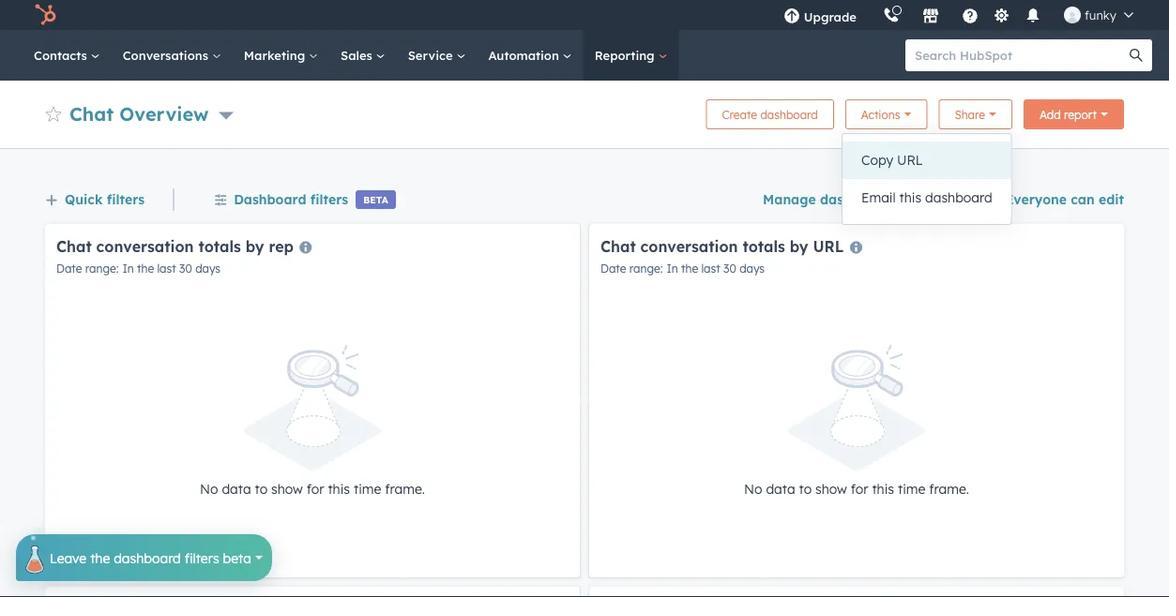 Task type: describe. For each thing, give the bounding box(es) containing it.
search image
[[1130, 49, 1143, 62]]

share button
[[939, 99, 1013, 130]]

show for rep
[[271, 481, 303, 498]]

leave the dashboard filters beta button
[[16, 528, 272, 582]]

chat overview banner
[[45, 94, 1124, 130]]

copy url button
[[843, 142, 1011, 179]]

dashboard filters button
[[214, 188, 348, 212]]

by for url
[[790, 237, 809, 256]]

chat conversation totals by url
[[601, 237, 844, 256]]

hubspot link
[[23, 4, 70, 26]]

conversations
[[123, 47, 212, 63]]

days for rep
[[195, 262, 221, 276]]

chat conversation totals by url element
[[589, 224, 1124, 578]]

settings image
[[993, 8, 1010, 25]]

frame. for chat conversation totals by url
[[929, 481, 969, 498]]

hubspot image
[[34, 4, 56, 26]]

chat overview
[[69, 102, 209, 125]]

to for rep
[[255, 481, 268, 498]]

everyone
[[1006, 191, 1067, 208]]

dashboard for email this dashboard
[[925, 190, 993, 206]]

to for url
[[799, 481, 812, 498]]

automation link
[[477, 30, 583, 81]]

email this dashboard button
[[843, 179, 1011, 217]]

dashboard inside create dashboard button
[[761, 107, 818, 122]]

sales
[[341, 47, 376, 63]]

conversation for chat conversation totals by url
[[641, 237, 738, 256]]

copy url
[[862, 152, 923, 168]]

funky button
[[1053, 0, 1145, 30]]

add
[[1040, 107, 1061, 122]]

in for chat conversation totals by rep
[[122, 262, 134, 276]]

Search HubSpot search field
[[906, 39, 1136, 71]]

1 vertical spatial url
[[813, 237, 844, 256]]

manage dashboards button
[[763, 189, 898, 211]]

reporting link
[[583, 30, 679, 81]]

the for chat conversation totals by url
[[681, 262, 698, 276]]

chat for chat conversation totals by rep
[[56, 237, 92, 256]]

automation
[[488, 47, 563, 63]]

calling icon image
[[883, 7, 900, 24]]

notifications button
[[1017, 0, 1049, 30]]

dashboards
[[820, 191, 898, 208]]

dashboard filters
[[234, 191, 348, 207]]

data for url
[[766, 481, 795, 498]]

report
[[1064, 107, 1097, 122]]

manage
[[763, 191, 816, 208]]

for for chat conversation totals by rep
[[307, 481, 324, 498]]

no data to show for this time frame. for chat conversation totals by rep
[[200, 481, 425, 498]]

overview
[[119, 102, 209, 125]]

frame. for chat conversation totals by rep
[[385, 481, 425, 498]]

totals for rep
[[198, 237, 241, 256]]

days for url
[[740, 262, 765, 276]]

search button
[[1121, 39, 1152, 71]]

chat conversation totals by rep element
[[45, 224, 580, 578]]

upgrade
[[804, 9, 857, 24]]

assigned:
[[939, 191, 998, 208]]

create dashboard
[[722, 107, 818, 122]]

marketplaces image
[[922, 8, 939, 25]]

sales link
[[329, 30, 397, 81]]

in for chat conversation totals by url
[[667, 262, 678, 276]]

email this dashboard
[[862, 190, 993, 206]]

contacts
[[34, 47, 91, 63]]

for for chat conversation totals by url
[[851, 481, 869, 498]]

funky
[[1085, 7, 1117, 23]]

url inside button
[[897, 152, 923, 168]]

notifications image
[[1025, 8, 1042, 25]]

no data to show for this time frame. for chat conversation totals by url
[[744, 481, 969, 498]]

date range: in the last 30 days for chat conversation totals by url
[[601, 262, 765, 276]]

no for rep
[[200, 481, 218, 498]]

dashboard
[[234, 191, 306, 207]]

chat conversation totals by rep
[[56, 237, 294, 256]]

conversation for chat conversation totals by rep
[[96, 237, 194, 256]]

chat overview button
[[69, 100, 234, 127]]



Task type: locate. For each thing, give the bounding box(es) containing it.
the down chat conversation totals by url
[[681, 262, 698, 276]]

1 data from the left
[[222, 481, 251, 498]]

0 horizontal spatial by
[[246, 237, 264, 256]]

quick filters button
[[45, 188, 145, 212]]

actions
[[861, 107, 900, 122]]

30 inside the chat conversation totals by rep element
[[179, 262, 192, 276]]

0 horizontal spatial url
[[813, 237, 844, 256]]

url down the manage dashboards button
[[813, 237, 844, 256]]

chat conversation average first response time by rep element
[[45, 587, 580, 598]]

email
[[862, 190, 896, 206]]

funky town image
[[1064, 7, 1081, 23]]

2 horizontal spatial this
[[900, 190, 922, 206]]

manage dashboards
[[763, 191, 898, 208]]

by for rep
[[246, 237, 264, 256]]

data
[[222, 481, 251, 498], [766, 481, 795, 498]]

0 horizontal spatial date
[[56, 262, 82, 276]]

service
[[408, 47, 456, 63]]

2 to from the left
[[799, 481, 812, 498]]

beta
[[363, 194, 388, 206]]

0 horizontal spatial show
[[271, 481, 303, 498]]

everyone can edit button
[[1006, 189, 1124, 211]]

dashboard inside email this dashboard button
[[925, 190, 993, 206]]

1 horizontal spatial to
[[799, 481, 812, 498]]

2 horizontal spatial dashboard
[[925, 190, 993, 206]]

leave
[[50, 550, 87, 567]]

marketing link
[[233, 30, 329, 81]]

range:
[[85, 262, 119, 276], [630, 262, 663, 276]]

30
[[179, 262, 192, 276], [724, 262, 737, 276]]

1 horizontal spatial url
[[897, 152, 923, 168]]

menu containing funky
[[770, 0, 1147, 30]]

conversations link
[[111, 30, 233, 81]]

1 horizontal spatial 30
[[724, 262, 737, 276]]

2 no from the left
[[744, 481, 763, 498]]

2 date from the left
[[601, 262, 626, 276]]

filters for quick filters
[[107, 191, 145, 207]]

in inside the chat conversation totals by rep element
[[122, 262, 134, 276]]

the for chat conversation totals by rep
[[137, 262, 154, 276]]

beta
[[223, 550, 251, 567]]

1 vertical spatial dashboard
[[925, 190, 993, 206]]

chat for chat overview
[[69, 102, 114, 125]]

days down chat conversation totals by rep
[[195, 262, 221, 276]]

last
[[157, 262, 176, 276], [702, 262, 721, 276]]

1 horizontal spatial filters
[[185, 550, 219, 567]]

url right 'copy'
[[897, 152, 923, 168]]

filters for dashboard filters
[[310, 191, 348, 207]]

contacts link
[[23, 30, 111, 81]]

filters inside button
[[310, 191, 348, 207]]

share
[[955, 107, 985, 122]]

time for url
[[898, 481, 926, 498]]

quick filters
[[65, 191, 145, 207]]

for
[[307, 481, 324, 498], [851, 481, 869, 498]]

1 horizontal spatial totals
[[743, 237, 785, 256]]

date
[[56, 262, 82, 276], [601, 262, 626, 276]]

settings link
[[990, 5, 1013, 25]]

this inside chat conversation totals by url element
[[872, 481, 894, 498]]

2 by from the left
[[790, 237, 809, 256]]

1 date range: in the last 30 days from the left
[[56, 262, 221, 276]]

30 down chat conversation totals by rep
[[179, 262, 192, 276]]

range: for chat conversation totals by rep
[[85, 262, 119, 276]]

help button
[[954, 0, 986, 30]]

chat inside chat conversation totals by url element
[[601, 237, 636, 256]]

show inside chat conversation totals by url element
[[816, 481, 847, 498]]

the inside chat conversation totals by url element
[[681, 262, 698, 276]]

totals left rep
[[198, 237, 241, 256]]

no inside the chat conversation totals by rep element
[[200, 481, 218, 498]]

1 horizontal spatial last
[[702, 262, 721, 276]]

1 horizontal spatial dashboard
[[761, 107, 818, 122]]

0 horizontal spatial frame.
[[385, 481, 425, 498]]

in inside chat conversation totals by url element
[[667, 262, 678, 276]]

totals down the 'manage'
[[743, 237, 785, 256]]

2 date range: in the last 30 days from the left
[[601, 262, 765, 276]]

time
[[354, 481, 381, 498], [898, 481, 926, 498]]

date range: in the last 30 days inside the chat conversation totals by rep element
[[56, 262, 221, 276]]

in down chat conversation totals by rep
[[122, 262, 134, 276]]

this
[[900, 190, 922, 206], [328, 481, 350, 498], [872, 481, 894, 498]]

1 date from the left
[[56, 262, 82, 276]]

chat conversation average time to close by rep element
[[589, 587, 1124, 598]]

create
[[722, 107, 757, 122]]

range: inside the chat conversation totals by rep element
[[85, 262, 119, 276]]

1 show from the left
[[271, 481, 303, 498]]

by down the 'manage'
[[790, 237, 809, 256]]

1 horizontal spatial in
[[667, 262, 678, 276]]

show for url
[[816, 481, 847, 498]]

range: down chat conversation totals by url
[[630, 262, 663, 276]]

2 range: from the left
[[630, 262, 663, 276]]

no for url
[[744, 481, 763, 498]]

1 to from the left
[[255, 481, 268, 498]]

1 last from the left
[[157, 262, 176, 276]]

for inside the chat conversation totals by rep element
[[307, 481, 324, 498]]

for inside chat conversation totals by url element
[[851, 481, 869, 498]]

0 horizontal spatial date range: in the last 30 days
[[56, 262, 221, 276]]

date range: in the last 30 days down chat conversation totals by url
[[601, 262, 765, 276]]

dashboard for leave the dashboard filters beta
[[114, 550, 181, 567]]

show
[[271, 481, 303, 498], [816, 481, 847, 498]]

this inside button
[[900, 190, 922, 206]]

the right leave
[[90, 550, 110, 567]]

create dashboard button
[[706, 99, 834, 130]]

1 totals from the left
[[198, 237, 241, 256]]

2 conversation from the left
[[641, 237, 738, 256]]

0 horizontal spatial 30
[[179, 262, 192, 276]]

no inside chat conversation totals by url element
[[744, 481, 763, 498]]

to
[[255, 481, 268, 498], [799, 481, 812, 498]]

1 horizontal spatial days
[[740, 262, 765, 276]]

by inside the chat conversation totals by rep element
[[246, 237, 264, 256]]

the down chat conversation totals by rep
[[137, 262, 154, 276]]

30 inside chat conversation totals by url element
[[724, 262, 737, 276]]

2 horizontal spatial the
[[681, 262, 698, 276]]

1 horizontal spatial no data to show for this time frame.
[[744, 481, 969, 498]]

no data to show for this time frame.
[[200, 481, 425, 498], [744, 481, 969, 498]]

rep
[[269, 237, 294, 256]]

days
[[195, 262, 221, 276], [740, 262, 765, 276]]

filters inside popup button
[[185, 550, 219, 567]]

upgrade image
[[783, 8, 800, 25]]

last inside the chat conversation totals by rep element
[[157, 262, 176, 276]]

days inside chat conversation totals by url element
[[740, 262, 765, 276]]

dashboard down "copy url" button
[[925, 190, 993, 206]]

1 by from the left
[[246, 237, 264, 256]]

days inside the chat conversation totals by rep element
[[195, 262, 221, 276]]

this for chat conversation totals by rep
[[328, 481, 350, 498]]

in down chat conversation totals by url
[[667, 262, 678, 276]]

the inside popup button
[[90, 550, 110, 567]]

1 days from the left
[[195, 262, 221, 276]]

reporting
[[595, 47, 658, 63]]

totals
[[198, 237, 241, 256], [743, 237, 785, 256]]

marketing
[[244, 47, 309, 63]]

1 no data to show for this time frame. from the left
[[200, 481, 425, 498]]

by left rep
[[246, 237, 264, 256]]

frame. inside chat conversation totals by url element
[[929, 481, 969, 498]]

2 for from the left
[[851, 481, 869, 498]]

2 last from the left
[[702, 262, 721, 276]]

date for chat conversation totals by rep
[[56, 262, 82, 276]]

1 horizontal spatial data
[[766, 481, 795, 498]]

filters
[[107, 191, 145, 207], [310, 191, 348, 207], [185, 550, 219, 567]]

2 time from the left
[[898, 481, 926, 498]]

0 horizontal spatial last
[[157, 262, 176, 276]]

last for url
[[702, 262, 721, 276]]

range: for chat conversation totals by url
[[630, 262, 663, 276]]

dashboard inside leave the dashboard filters beta popup button
[[114, 550, 181, 567]]

data inside the chat conversation totals by rep element
[[222, 481, 251, 498]]

conversation
[[96, 237, 194, 256], [641, 237, 738, 256]]

1 range: from the left
[[85, 262, 119, 276]]

show inside the chat conversation totals by rep element
[[271, 481, 303, 498]]

data for rep
[[222, 481, 251, 498]]

30 for url
[[724, 262, 737, 276]]

1 horizontal spatial range:
[[630, 262, 663, 276]]

2 data from the left
[[766, 481, 795, 498]]

actions button
[[845, 99, 928, 130]]

2 30 from the left
[[724, 262, 737, 276]]

calling icon button
[[876, 3, 907, 27]]

2 horizontal spatial filters
[[310, 191, 348, 207]]

1 for from the left
[[307, 481, 324, 498]]

1 time from the left
[[354, 481, 381, 498]]

last for rep
[[157, 262, 176, 276]]

assigned: everyone can edit
[[939, 191, 1124, 208]]

service link
[[397, 30, 477, 81]]

data inside chat conversation totals by url element
[[766, 481, 795, 498]]

time for rep
[[354, 481, 381, 498]]

0 horizontal spatial dashboard
[[114, 550, 181, 567]]

1 horizontal spatial show
[[816, 481, 847, 498]]

2 vertical spatial dashboard
[[114, 550, 181, 567]]

edit
[[1099, 191, 1124, 208]]

0 horizontal spatial range:
[[85, 262, 119, 276]]

this for chat conversation totals by url
[[872, 481, 894, 498]]

date inside the chat conversation totals by rep element
[[56, 262, 82, 276]]

date range: in the last 30 days down chat conversation totals by rep
[[56, 262, 221, 276]]

help image
[[962, 8, 979, 25]]

range: down quick filters button
[[85, 262, 119, 276]]

1 no from the left
[[200, 481, 218, 498]]

0 horizontal spatial days
[[195, 262, 221, 276]]

the
[[137, 262, 154, 276], [681, 262, 698, 276], [90, 550, 110, 567]]

1 horizontal spatial date range: in the last 30 days
[[601, 262, 765, 276]]

marketplaces button
[[911, 0, 951, 30]]

1 horizontal spatial the
[[137, 262, 154, 276]]

chat for chat conversation totals by url
[[601, 237, 636, 256]]

1 in from the left
[[122, 262, 134, 276]]

totals for url
[[743, 237, 785, 256]]

0 vertical spatial url
[[897, 152, 923, 168]]

by inside chat conversation totals by url element
[[790, 237, 809, 256]]

0 horizontal spatial time
[[354, 481, 381, 498]]

in
[[122, 262, 134, 276], [667, 262, 678, 276]]

0 horizontal spatial data
[[222, 481, 251, 498]]

0 horizontal spatial filters
[[107, 191, 145, 207]]

time inside the chat conversation totals by rep element
[[354, 481, 381, 498]]

last inside chat conversation totals by url element
[[702, 262, 721, 276]]

last down chat conversation totals by url
[[702, 262, 721, 276]]

no data to show for this time frame. inside the chat conversation totals by rep element
[[200, 481, 425, 498]]

0 horizontal spatial in
[[122, 262, 134, 276]]

0 horizontal spatial conversation
[[96, 237, 194, 256]]

days down chat conversation totals by url
[[740, 262, 765, 276]]

30 for rep
[[179, 262, 192, 276]]

1 horizontal spatial this
[[872, 481, 894, 498]]

0 horizontal spatial to
[[255, 481, 268, 498]]

1 horizontal spatial conversation
[[641, 237, 738, 256]]

date range: in the last 30 days inside chat conversation totals by url element
[[601, 262, 765, 276]]

0 horizontal spatial for
[[307, 481, 324, 498]]

last down chat conversation totals by rep
[[157, 262, 176, 276]]

2 show from the left
[[816, 481, 847, 498]]

2 in from the left
[[667, 262, 678, 276]]

add report
[[1040, 107, 1097, 122]]

0 horizontal spatial no data to show for this time frame.
[[200, 481, 425, 498]]

date for chat conversation totals by url
[[601, 262, 626, 276]]

dashboard right leave
[[114, 550, 181, 567]]

date inside chat conversation totals by url element
[[601, 262, 626, 276]]

0 vertical spatial dashboard
[[761, 107, 818, 122]]

this inside the chat conversation totals by rep element
[[328, 481, 350, 498]]

1 30 from the left
[[179, 262, 192, 276]]

date range: in the last 30 days
[[56, 262, 221, 276], [601, 262, 765, 276]]

menu
[[770, 0, 1147, 30]]

frame. inside the chat conversation totals by rep element
[[385, 481, 425, 498]]

1 horizontal spatial frame.
[[929, 481, 969, 498]]

by
[[246, 237, 264, 256], [790, 237, 809, 256]]

filters inside button
[[107, 191, 145, 207]]

1 conversation from the left
[[96, 237, 194, 256]]

range: inside chat conversation totals by url element
[[630, 262, 663, 276]]

2 no data to show for this time frame. from the left
[[744, 481, 969, 498]]

dashboard right create
[[761, 107, 818, 122]]

date range: in the last 30 days for chat conversation totals by rep
[[56, 262, 221, 276]]

chat
[[69, 102, 114, 125], [56, 237, 92, 256], [601, 237, 636, 256]]

2 days from the left
[[740, 262, 765, 276]]

1 horizontal spatial by
[[790, 237, 809, 256]]

no
[[200, 481, 218, 498], [744, 481, 763, 498]]

1 horizontal spatial time
[[898, 481, 926, 498]]

0 horizontal spatial this
[[328, 481, 350, 498]]

leave the dashboard filters beta
[[50, 550, 251, 567]]

chat inside chat overview "popup button"
[[69, 102, 114, 125]]

0 horizontal spatial no
[[200, 481, 218, 498]]

1 frame. from the left
[[385, 481, 425, 498]]

quick
[[65, 191, 103, 207]]

2 frame. from the left
[[929, 481, 969, 498]]

dashboard
[[761, 107, 818, 122], [925, 190, 993, 206], [114, 550, 181, 567]]

2 totals from the left
[[743, 237, 785, 256]]

1 horizontal spatial no
[[744, 481, 763, 498]]

0 horizontal spatial totals
[[198, 237, 241, 256]]

time inside chat conversation totals by url element
[[898, 481, 926, 498]]

no data to show for this time frame. inside chat conversation totals by url element
[[744, 481, 969, 498]]

frame.
[[385, 481, 425, 498], [929, 481, 969, 498]]

can
[[1071, 191, 1095, 208]]

1 horizontal spatial for
[[851, 481, 869, 498]]

30 down chat conversation totals by url
[[724, 262, 737, 276]]

url
[[897, 152, 923, 168], [813, 237, 844, 256]]

0 horizontal spatial the
[[90, 550, 110, 567]]

add report button
[[1024, 99, 1124, 130]]

1 horizontal spatial date
[[601, 262, 626, 276]]

copy
[[862, 152, 894, 168]]



Task type: vqa. For each thing, say whether or not it's contained in the screenshot.
Or
no



